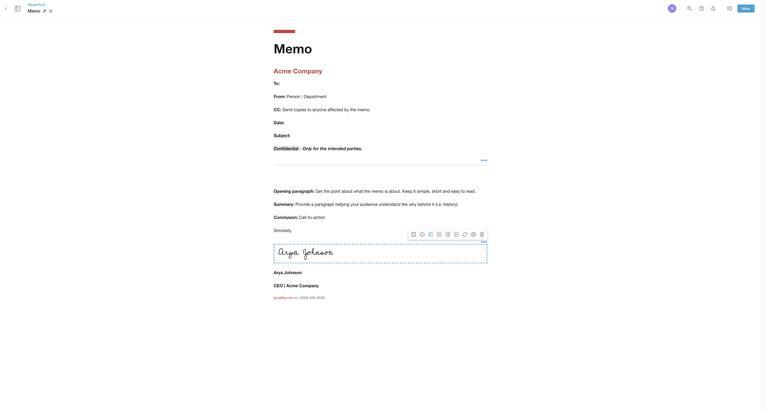 Task type: describe. For each thing, give the bounding box(es) containing it.
conclusion: call-to-action
[[274, 215, 325, 220]]

acme company
[[274, 67, 322, 75]]

paragraph:
[[292, 189, 314, 194]]

rippletech
[[28, 2, 46, 7]]

to inside opening paragraph: get the point about what the memo is about. keep it simple, short and easy to read.
[[461, 189, 465, 194]]

anyone
[[313, 107, 327, 112]]

conclusion:
[[274, 215, 298, 220]]

affected
[[328, 107, 343, 112]]

cc: send copies to anyone affected by the memo.
[[274, 107, 371, 112]]

it inside opening paragraph: get the point about what the memo is about. keep it simple, short and easy to read.
[[414, 189, 416, 194]]

more
[[742, 6, 751, 11]]

arya@acme.co link
[[274, 296, 298, 300]]

memo.
[[358, 107, 371, 112]]

cc:
[[274, 107, 281, 112]]

from: person / department
[[274, 94, 327, 99]]

1 vertical spatial acme
[[286, 284, 298, 289]]

call-
[[299, 215, 308, 220]]

about.
[[389, 189, 401, 194]]

from:
[[274, 94, 286, 99]]

the right for
[[320, 146, 327, 151]]

sincerely,
[[274, 228, 292, 233]]

1 horizontal spatial memo
[[274, 41, 312, 56]]

favorite image
[[47, 8, 54, 14]]

copies
[[294, 107, 306, 112]]

why
[[409, 202, 417, 207]]

subject:
[[274, 133, 291, 138]]

understand
[[379, 202, 401, 207]]

tb button
[[667, 3, 678, 14]]

opening
[[274, 189, 291, 194]]

date:
[[274, 120, 285, 125]]

is
[[385, 189, 388, 194]]

johnson
[[284, 270, 302, 276]]

/
[[302, 94, 303, 99]]

easy
[[451, 189, 460, 194]]

summary: provide a paragraph helping your audience understand the why behind it (i.e. history).
[[274, 202, 459, 207]]

your
[[351, 202, 359, 207]]

what
[[354, 189, 363, 194]]

ceo
[[274, 284, 283, 289]]

it inside the summary: provide a paragraph helping your audience understand the why behind it (i.e. history).
[[432, 202, 435, 207]]

a
[[311, 202, 314, 207]]

summary:
[[274, 202, 294, 207]]

to:
[[274, 81, 280, 86]]

arya@acme.co | (555) 555-5555
[[274, 296, 325, 300]]

for
[[313, 146, 319, 151]]

arya
[[274, 270, 283, 276]]

the inside cc: send copies to anyone affected by the memo.
[[350, 107, 356, 112]]

history).
[[444, 202, 459, 207]]

0 vertical spatial acme
[[274, 67, 291, 75]]



Task type: vqa. For each thing, say whether or not it's contained in the screenshot.
rightmost t
no



Task type: locate. For each thing, give the bounding box(es) containing it.
memo
[[372, 189, 384, 194]]

-
[[300, 146, 302, 151]]

paragraph
[[315, 202, 334, 207]]

| for ceo
[[284, 284, 285, 289]]

1 horizontal spatial it
[[432, 202, 435, 207]]

audience
[[360, 202, 378, 207]]

tb
[[671, 7, 675, 10]]

confidential
[[274, 146, 299, 151]]

rippletech link
[[28, 2, 55, 7]]

to
[[308, 107, 311, 112], [461, 189, 465, 194]]

and
[[443, 189, 450, 194]]

the left why
[[402, 202, 408, 207]]

0 horizontal spatial it
[[414, 189, 416, 194]]

0 vertical spatial company
[[293, 67, 322, 75]]

|
[[284, 284, 285, 289], [299, 296, 300, 300]]

1 horizontal spatial |
[[299, 296, 300, 300]]

get
[[316, 189, 323, 194]]

parties.
[[347, 146, 363, 151]]

1 vertical spatial it
[[432, 202, 435, 207]]

arya@acme.co
[[274, 296, 298, 300]]

company
[[293, 67, 322, 75], [299, 284, 319, 289]]

0 horizontal spatial to
[[308, 107, 311, 112]]

to inside cc: send copies to anyone affected by the memo.
[[308, 107, 311, 112]]

about
[[342, 189, 353, 194]]

action
[[314, 215, 325, 220]]

memo
[[28, 8, 40, 13], [274, 41, 312, 56]]

more button
[[738, 4, 755, 13]]

only
[[303, 146, 312, 151]]

acme
[[274, 67, 291, 75], [286, 284, 298, 289]]

555-
[[310, 296, 317, 300]]

| right ceo
[[284, 284, 285, 289]]

person
[[287, 94, 300, 99]]

send
[[283, 107, 293, 112]]

ceo | acme company
[[274, 284, 319, 289]]

1 vertical spatial company
[[299, 284, 319, 289]]

0 horizontal spatial memo
[[28, 8, 40, 13]]

| left (555)
[[299, 296, 300, 300]]

provide
[[296, 202, 310, 207]]

(555)
[[301, 296, 308, 300]]

point
[[331, 189, 341, 194]]

company up / on the top left of page
[[293, 67, 322, 75]]

0 vertical spatial it
[[414, 189, 416, 194]]

the
[[350, 107, 356, 112], [320, 146, 327, 151], [324, 189, 330, 194], [364, 189, 370, 194], [402, 202, 408, 207]]

to-
[[308, 215, 314, 220]]

the inside the summary: provide a paragraph helping your audience understand the why behind it (i.e. history).
[[402, 202, 408, 207]]

0 vertical spatial |
[[284, 284, 285, 289]]

memo down rippletech
[[28, 8, 40, 13]]

simple,
[[417, 189, 431, 194]]

company up 555-
[[299, 284, 319, 289]]

behind
[[418, 202, 431, 207]]

to right copies
[[308, 107, 311, 112]]

helping
[[336, 202, 350, 207]]

read.
[[466, 189, 476, 194]]

by
[[344, 107, 349, 112]]

(i.e.
[[436, 202, 442, 207]]

acme down johnson
[[286, 284, 298, 289]]

short
[[432, 189, 442, 194]]

the right get
[[324, 189, 330, 194]]

5555
[[317, 296, 325, 300]]

0 horizontal spatial |
[[284, 284, 285, 289]]

acme up to:
[[274, 67, 291, 75]]

1 horizontal spatial to
[[461, 189, 465, 194]]

0 vertical spatial memo
[[28, 8, 40, 13]]

1 vertical spatial memo
[[274, 41, 312, 56]]

| for arya@acme.co
[[299, 296, 300, 300]]

opening paragraph: get the point about what the memo is about. keep it simple, short and easy to read.
[[274, 189, 476, 194]]

0 vertical spatial to
[[308, 107, 311, 112]]

the right what
[[364, 189, 370, 194]]

memo up the acme company
[[274, 41, 312, 56]]

it right keep
[[414, 189, 416, 194]]

arya johnson
[[274, 270, 302, 276]]

intended
[[328, 146, 346, 151]]

to right 'easy' on the top
[[461, 189, 465, 194]]

it
[[414, 189, 416, 194], [432, 202, 435, 207]]

1 vertical spatial |
[[299, 296, 300, 300]]

keep
[[403, 189, 413, 194]]

confidential - only for the intended parties.
[[274, 146, 363, 151]]

it left (i.e.
[[432, 202, 435, 207]]

the right by
[[350, 107, 356, 112]]

1 vertical spatial to
[[461, 189, 465, 194]]

department
[[304, 94, 327, 99]]



